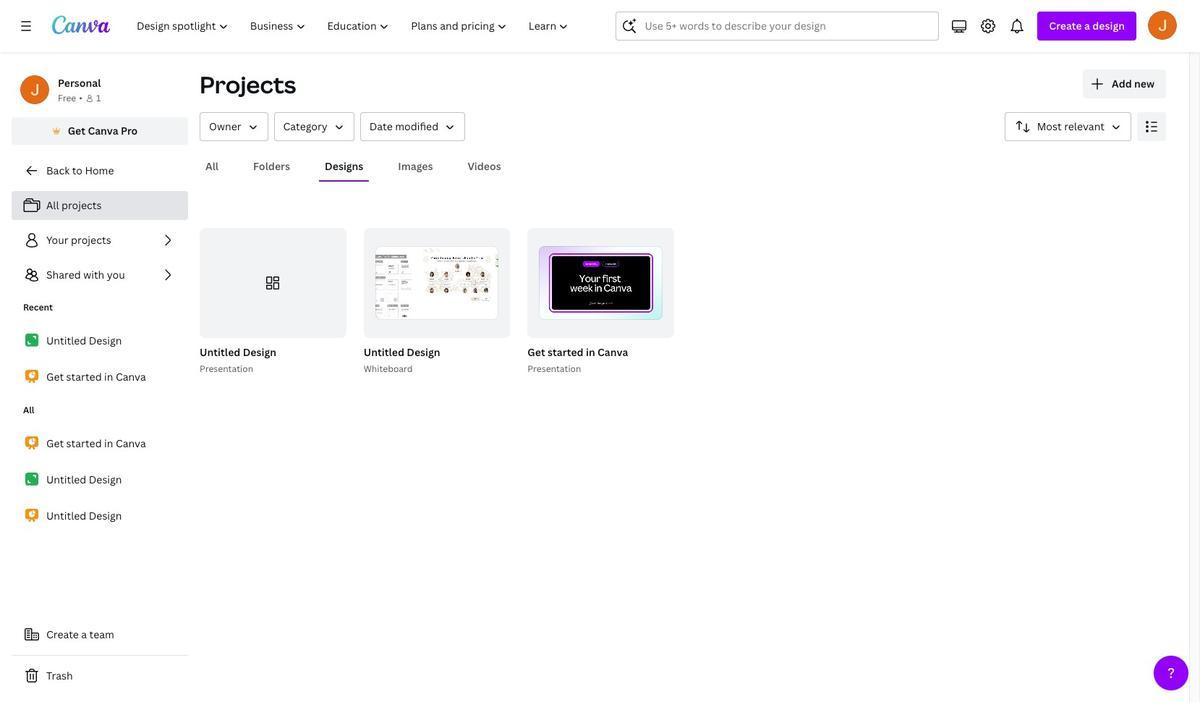 Task type: describe. For each thing, give the bounding box(es) containing it.
new
[[1135, 77, 1155, 90]]

most relevant
[[1038, 119, 1105, 133]]

all projects
[[46, 198, 102, 212]]

2 get started in canva link from the top
[[12, 429, 188, 459]]

designs button
[[319, 153, 369, 180]]

all for all projects
[[46, 198, 59, 212]]

you
[[107, 268, 125, 282]]

all for all button
[[206, 159, 219, 173]]

date
[[370, 119, 393, 133]]

1 untitled design link from the top
[[12, 326, 188, 356]]

get started in canva presentation
[[528, 345, 629, 375]]

list containing all projects
[[12, 191, 188, 290]]

add new
[[1113, 77, 1155, 90]]

design
[[1093, 19, 1126, 33]]

projects for your projects
[[71, 233, 111, 247]]

untitled design button for untitled design whiteboard
[[364, 344, 441, 362]]

free
[[58, 92, 76, 104]]

untitled for first the 'untitled design' link from the bottom of the page
[[46, 509, 86, 523]]

videos button
[[462, 153, 507, 180]]

list containing untitled design
[[12, 326, 188, 392]]

create a design button
[[1038, 12, 1137, 41]]

your
[[46, 233, 69, 247]]

Search search field
[[645, 12, 911, 40]]

2 vertical spatial in
[[104, 437, 113, 450]]

back to home
[[46, 164, 114, 177]]

a for team
[[81, 628, 87, 641]]

free •
[[58, 92, 82, 104]]

2 untitled design from the top
[[46, 473, 122, 486]]

get canva pro
[[68, 124, 138, 138]]

untitled design presentation
[[200, 345, 277, 375]]

canva inside button
[[88, 124, 118, 138]]

started inside get started in canva presentation
[[548, 345, 584, 359]]

relevant
[[1065, 119, 1105, 133]]

create for create a design
[[1050, 19, 1083, 33]]

category
[[283, 119, 328, 133]]

create a team
[[46, 628, 114, 641]]

canva inside get started in canva presentation
[[598, 345, 629, 359]]

Owner button
[[200, 112, 268, 141]]

folders button
[[248, 153, 296, 180]]

get inside get started in canva presentation
[[528, 345, 546, 359]]

your projects
[[46, 233, 111, 247]]

modified
[[395, 119, 439, 133]]

list containing get started in canva
[[12, 429, 188, 531]]

whiteboard
[[364, 363, 413, 375]]

team
[[89, 628, 114, 641]]

3 untitled design link from the top
[[12, 501, 188, 531]]

most
[[1038, 119, 1062, 133]]

Date modified button
[[360, 112, 466, 141]]

1 get started in canva from the top
[[46, 370, 146, 384]]



Task type: locate. For each thing, give the bounding box(es) containing it.
your projects link
[[12, 226, 188, 255]]

date modified
[[370, 119, 439, 133]]

2 vertical spatial untitled design
[[46, 509, 122, 523]]

1 vertical spatial create
[[46, 628, 79, 641]]

1 get started in canva link from the top
[[12, 362, 188, 392]]

get canva pro button
[[12, 117, 188, 145]]

a
[[1085, 19, 1091, 33], [81, 628, 87, 641]]

untitled inside untitled design whiteboard
[[364, 345, 405, 359]]

trash
[[46, 669, 73, 683]]

to
[[72, 164, 82, 177]]

1 vertical spatial untitled design
[[46, 473, 122, 486]]

a inside button
[[81, 628, 87, 641]]

0 vertical spatial a
[[1085, 19, 1091, 33]]

get started in canva link
[[12, 362, 188, 392], [12, 429, 188, 459]]

•
[[79, 92, 82, 104]]

recent
[[23, 301, 53, 313]]

0 vertical spatial get started in canva
[[46, 370, 146, 384]]

presentation
[[200, 363, 253, 375], [528, 363, 582, 375]]

a for design
[[1085, 19, 1091, 33]]

1
[[96, 92, 101, 104]]

2 list from the top
[[12, 326, 188, 392]]

in inside get started in canva presentation
[[586, 345, 596, 359]]

2 vertical spatial untitled design link
[[12, 501, 188, 531]]

0 vertical spatial list
[[12, 191, 188, 290]]

all inside list
[[46, 198, 59, 212]]

get started in canva button
[[528, 344, 629, 362]]

0 vertical spatial untitled design link
[[12, 326, 188, 356]]

with
[[83, 268, 104, 282]]

presentation inside "untitled design presentation"
[[200, 363, 253, 375]]

2 vertical spatial all
[[23, 404, 34, 416]]

2 vertical spatial list
[[12, 429, 188, 531]]

a left design
[[1085, 19, 1091, 33]]

0 horizontal spatial presentation
[[200, 363, 253, 375]]

owner
[[209, 119, 241, 133]]

untitled design button
[[200, 344, 277, 362], [364, 344, 441, 362]]

create
[[1050, 19, 1083, 33], [46, 628, 79, 641]]

1 vertical spatial in
[[104, 370, 113, 384]]

1 horizontal spatial a
[[1085, 19, 1091, 33]]

untitled design whiteboard
[[364, 345, 441, 375]]

1 horizontal spatial presentation
[[528, 363, 582, 375]]

personal
[[58, 76, 101, 90]]

design inside untitled design whiteboard
[[407, 345, 441, 359]]

1 vertical spatial all
[[46, 198, 59, 212]]

presentation inside get started in canva presentation
[[528, 363, 582, 375]]

get started in canva
[[46, 370, 146, 384], [46, 437, 146, 450]]

1 vertical spatial list
[[12, 326, 188, 392]]

trash link
[[12, 662, 188, 691]]

list
[[12, 191, 188, 290], [12, 326, 188, 392], [12, 429, 188, 531]]

design
[[89, 334, 122, 347], [243, 345, 277, 359], [407, 345, 441, 359], [89, 473, 122, 486], [89, 509, 122, 523]]

a left team
[[81, 628, 87, 641]]

1 vertical spatial get started in canva
[[46, 437, 146, 450]]

0 vertical spatial in
[[586, 345, 596, 359]]

untitled design
[[46, 334, 122, 347], [46, 473, 122, 486], [46, 509, 122, 523]]

shared
[[46, 268, 81, 282]]

2 untitled design link from the top
[[12, 465, 188, 495]]

projects for all projects
[[61, 198, 102, 212]]

add
[[1113, 77, 1133, 90]]

a inside dropdown button
[[1085, 19, 1091, 33]]

untitled design button for untitled design presentation
[[200, 344, 277, 362]]

0 vertical spatial get started in canva link
[[12, 362, 188, 392]]

projects right your
[[71, 233, 111, 247]]

untitled inside "untitled design presentation"
[[200, 345, 241, 359]]

create inside button
[[46, 628, 79, 641]]

1 vertical spatial untitled design link
[[12, 465, 188, 495]]

get inside button
[[68, 124, 85, 138]]

all projects link
[[12, 191, 188, 220]]

shared with you link
[[12, 261, 188, 290]]

started
[[548, 345, 584, 359], [66, 370, 102, 384], [66, 437, 102, 450]]

folders
[[253, 159, 290, 173]]

0 horizontal spatial a
[[81, 628, 87, 641]]

Category button
[[274, 112, 354, 141]]

projects
[[61, 198, 102, 212], [71, 233, 111, 247]]

1 vertical spatial a
[[81, 628, 87, 641]]

untitled design link
[[12, 326, 188, 356], [12, 465, 188, 495], [12, 501, 188, 531]]

untitled for second the 'untitled design' link
[[46, 473, 86, 486]]

canva
[[88, 124, 118, 138], [598, 345, 629, 359], [116, 370, 146, 384], [116, 437, 146, 450]]

1 horizontal spatial all
[[46, 198, 59, 212]]

1 vertical spatial get started in canva link
[[12, 429, 188, 459]]

0 horizontal spatial create
[[46, 628, 79, 641]]

back to home link
[[12, 156, 188, 185]]

3 untitled design from the top
[[46, 509, 122, 523]]

create a design
[[1050, 19, 1126, 33]]

0 horizontal spatial all
[[23, 404, 34, 416]]

jeremy miller image
[[1149, 11, 1178, 40]]

1 untitled design from the top
[[46, 334, 122, 347]]

0 vertical spatial all
[[206, 159, 219, 173]]

Sort by button
[[1005, 112, 1132, 141]]

designs
[[325, 159, 364, 173]]

projects
[[200, 69, 296, 100]]

all button
[[200, 153, 224, 180]]

1 horizontal spatial create
[[1050, 19, 1083, 33]]

untitled
[[46, 334, 86, 347], [200, 345, 241, 359], [364, 345, 405, 359], [46, 473, 86, 486], [46, 509, 86, 523]]

in
[[586, 345, 596, 359], [104, 370, 113, 384], [104, 437, 113, 450]]

2 get started in canva from the top
[[46, 437, 146, 450]]

design inside "untitled design presentation"
[[243, 345, 277, 359]]

1 vertical spatial projects
[[71, 233, 111, 247]]

0 horizontal spatial untitled design button
[[200, 344, 277, 362]]

create inside dropdown button
[[1050, 19, 1083, 33]]

all inside button
[[206, 159, 219, 173]]

None search field
[[616, 12, 940, 41]]

home
[[85, 164, 114, 177]]

top level navigation element
[[127, 12, 582, 41]]

get
[[68, 124, 85, 138], [528, 345, 546, 359], [46, 370, 64, 384], [46, 437, 64, 450]]

2 vertical spatial started
[[66, 437, 102, 450]]

back
[[46, 164, 70, 177]]

images button
[[393, 153, 439, 180]]

create for create a team
[[46, 628, 79, 641]]

create a team button
[[12, 620, 188, 649]]

3 list from the top
[[12, 429, 188, 531]]

0 vertical spatial untitled design
[[46, 334, 122, 347]]

0 vertical spatial create
[[1050, 19, 1083, 33]]

untitled for third the 'untitled design' link from the bottom of the page
[[46, 334, 86, 347]]

2 horizontal spatial all
[[206, 159, 219, 173]]

0 vertical spatial started
[[548, 345, 584, 359]]

1 vertical spatial started
[[66, 370, 102, 384]]

add new button
[[1084, 69, 1167, 98]]

shared with you
[[46, 268, 125, 282]]

create left design
[[1050, 19, 1083, 33]]

images
[[398, 159, 433, 173]]

1 list from the top
[[12, 191, 188, 290]]

videos
[[468, 159, 501, 173]]

projects down back to home
[[61, 198, 102, 212]]

pro
[[121, 124, 138, 138]]

1 horizontal spatial untitled design button
[[364, 344, 441, 362]]

create left team
[[46, 628, 79, 641]]

all
[[206, 159, 219, 173], [46, 198, 59, 212], [23, 404, 34, 416]]

0 vertical spatial projects
[[61, 198, 102, 212]]



Task type: vqa. For each thing, say whether or not it's contained in the screenshot.
"10" corresponding to the Illustrative Mental Illness Awareness Presentation image
no



